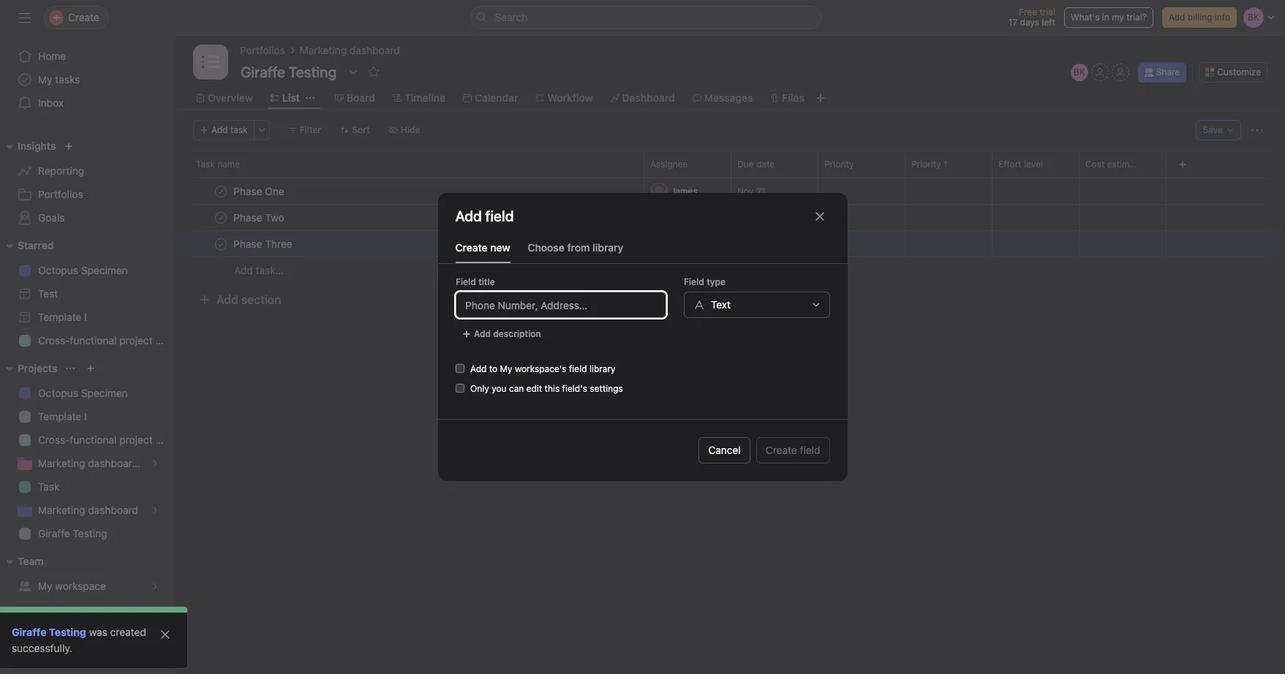 Task type: vqa. For each thing, say whether or not it's contained in the screenshot.
At Mention icon
no



Task type: locate. For each thing, give the bounding box(es) containing it.
1 horizontal spatial task
[[196, 159, 215, 170]]

cross-functional project plan inside "projects" element
[[38, 434, 175, 446]]

Phase Two text field
[[230, 210, 289, 225]]

teams element
[[0, 549, 176, 601]]

list
[[282, 91, 300, 104]]

dashboard up add to starred icon
[[350, 44, 400, 56]]

octopus specimen link down projects on the bottom left of the page
[[9, 382, 167, 405]]

1 horizontal spatial field
[[800, 444, 820, 456]]

completed checkbox inside phase three cell
[[212, 235, 230, 253]]

task inside "projects" element
[[38, 481, 60, 493]]

1 vertical spatial — text field
[[1086, 213, 1166, 224]]

cross- up projects on the bottom left of the page
[[38, 334, 70, 347]]

1 vertical spatial cross-functional project plan
[[38, 434, 175, 446]]

2 vertical spatial marketing
[[38, 504, 85, 516]]

add left task…
[[234, 264, 253, 277]]

1 vertical spatial giraffe testing
[[12, 626, 86, 639]]

2 field from the left
[[684, 277, 704, 287]]

1 vertical spatial specimen
[[81, 387, 128, 399]]

giraffe testing link
[[9, 522, 167, 546], [12, 626, 86, 639]]

0 horizontal spatial field
[[569, 364, 587, 375]]

0 vertical spatial template i
[[38, 311, 87, 323]]

goals link
[[9, 206, 167, 230]]

0 vertical spatial create
[[455, 241, 488, 254]]

1 template i from the top
[[38, 311, 87, 323]]

octopus inside starred element
[[38, 264, 78, 277]]

plan inside starred element
[[155, 334, 175, 347]]

giraffe testing up teams element
[[38, 527, 107, 540]]

1 horizontal spatial portfolios
[[240, 44, 285, 56]]

add left task
[[211, 124, 228, 135]]

field
[[569, 364, 587, 375], [800, 444, 820, 456]]

add left section
[[217, 293, 238, 307]]

marketing dashboard link down the marketing dashboards link
[[9, 499, 167, 522]]

cost
[[1086, 159, 1105, 170]]

marketing dashboard up add to starred icon
[[300, 44, 400, 56]]

my workspace
[[38, 580, 106, 593]]

list image
[[202, 53, 219, 71]]

1 vertical spatial field
[[800, 444, 820, 456]]

2 octopus from the top
[[38, 387, 78, 399]]

2 vertical spatial my
[[38, 580, 52, 593]]

test
[[38, 287, 58, 300]]

template i link down test
[[9, 306, 167, 329]]

project inside starred element
[[119, 334, 153, 347]]

completed image for phase two 'text box'
[[212, 209, 230, 226]]

2 template i from the top
[[38, 410, 87, 423]]

from
[[567, 241, 590, 254]]

1 horizontal spatial marketing dashboard link
[[300, 42, 400, 59]]

1 vertical spatial octopus specimen link
[[9, 382, 167, 405]]

1 octopus specimen link from the top
[[9, 259, 167, 282]]

octopus specimen down projects on the bottom left of the page
[[38, 387, 128, 399]]

create for create field
[[766, 444, 797, 456]]

effort level
[[999, 159, 1043, 170]]

cross- inside "projects" element
[[38, 434, 70, 446]]

specimen inside "projects" element
[[81, 387, 128, 399]]

2 octopus specimen from the top
[[38, 387, 128, 399]]

project down test link
[[119, 334, 153, 347]]

— text field up — text field
[[1086, 213, 1166, 224]]

giraffe testing link up the successfully.
[[12, 626, 86, 639]]

add description
[[474, 328, 541, 339]]

2 cross-functional project plan link from the top
[[9, 429, 175, 452]]

add inside row
[[234, 264, 253, 277]]

1 template i link from the top
[[9, 306, 167, 329]]

1 cross- from the top
[[38, 334, 70, 347]]

field for field title
[[455, 277, 476, 287]]

left
[[1042, 17, 1056, 28]]

my inside teams element
[[38, 580, 52, 593]]

functional down test link
[[70, 334, 117, 347]]

— text field
[[1086, 239, 1166, 250]]

create new tab panel
[[438, 264, 847, 481]]

i for template i link inside the starred element
[[84, 311, 87, 323]]

library
[[593, 241, 624, 254], [589, 364, 615, 375]]

messages
[[704, 91, 753, 104]]

settings
[[590, 383, 623, 394]]

task down the marketing dashboards link
[[38, 481, 60, 493]]

marketing up 'list'
[[300, 44, 347, 56]]

1 vertical spatial plan
[[155, 434, 175, 446]]

projects element
[[0, 356, 176, 549]]

2 cross-functional project plan from the top
[[38, 434, 175, 446]]

1 vertical spatial functional
[[70, 434, 117, 446]]

cross-functional project plan link down test link
[[9, 329, 175, 353]]

completed checkbox left phase three text field
[[212, 235, 230, 253]]

type
[[706, 277, 725, 287]]

dashboard down task link
[[88, 504, 138, 516]]

1 completed image from the top
[[212, 209, 230, 226]]

1 vertical spatial octopus specimen
[[38, 387, 128, 399]]

1 priority from the left
[[824, 159, 854, 170]]

0 horizontal spatial marketing dashboard
[[38, 504, 138, 516]]

0 vertical spatial functional
[[70, 334, 117, 347]]

trial
[[1040, 7, 1056, 18]]

field left the title
[[455, 277, 476, 287]]

successfully.
[[12, 642, 72, 655]]

what's
[[1071, 12, 1100, 23]]

1 vertical spatial marketing dashboard link
[[9, 499, 167, 522]]

0 vertical spatial cross-
[[38, 334, 70, 347]]

1 vertical spatial library
[[589, 364, 615, 375]]

cell down the james
[[644, 204, 732, 231]]

cross-
[[38, 334, 70, 347], [38, 434, 70, 446]]

octopus specimen link inside "projects" element
[[9, 382, 167, 405]]

date
[[756, 159, 775, 170]]

0 vertical spatial testing
[[73, 527, 107, 540]]

0 vertical spatial giraffe testing link
[[9, 522, 167, 546]]

1 specimen from the top
[[81, 264, 128, 277]]

marketing dashboard down task link
[[38, 504, 138, 516]]

template down projects on the bottom left of the page
[[38, 410, 81, 423]]

template i inside starred element
[[38, 311, 87, 323]]

specimen up test link
[[81, 264, 128, 277]]

plan
[[155, 334, 175, 347], [155, 434, 175, 446]]

close image
[[159, 629, 171, 641]]

1 vertical spatial template
[[38, 410, 81, 423]]

files
[[782, 91, 805, 104]]

phase one cell
[[176, 178, 644, 205]]

1 vertical spatial template i link
[[9, 405, 167, 429]]

marketing down task link
[[38, 504, 85, 516]]

text button
[[684, 292, 830, 318]]

Completed checkbox
[[212, 209, 230, 226], [212, 235, 230, 253]]

1 octopus from the top
[[38, 264, 78, 277]]

octopus specimen link for test
[[9, 259, 167, 282]]

add for add description
[[474, 328, 491, 339]]

octopus up test
[[38, 264, 78, 277]]

0 horizontal spatial priority
[[824, 159, 854, 170]]

testing up teams element
[[73, 527, 107, 540]]

completed checkbox down completed icon
[[212, 209, 230, 226]]

my down team
[[38, 580, 52, 593]]

0 vertical spatial task
[[196, 159, 215, 170]]

0 vertical spatial project
[[119, 334, 153, 347]]

functional up marketing dashboards on the left
[[70, 434, 117, 446]]

1 vertical spatial giraffe
[[12, 626, 46, 639]]

octopus specimen link inside starred element
[[9, 259, 167, 282]]

add for add to my workspace's field library
[[470, 364, 486, 375]]

specimen up "dashboards"
[[81, 387, 128, 399]]

priority 1
[[911, 159, 948, 170]]

i up marketing dashboards on the left
[[84, 410, 87, 423]]

0 vertical spatial template i link
[[9, 306, 167, 329]]

calendar link
[[463, 90, 518, 106]]

octopus specimen link up test
[[9, 259, 167, 282]]

1 horizontal spatial dashboard
[[350, 44, 400, 56]]

2 completed image from the top
[[212, 235, 230, 253]]

library inside tab list
[[593, 241, 624, 254]]

1 i from the top
[[84, 311, 87, 323]]

field type
[[684, 277, 725, 287]]

1 project from the top
[[119, 334, 153, 347]]

search button
[[470, 6, 821, 29]]

messages link
[[693, 90, 753, 106]]

portfolios down 'reporting'
[[38, 188, 83, 200]]

portfolios up list link
[[240, 44, 285, 56]]

cross- up the marketing dashboards link
[[38, 434, 70, 446]]

plan inside "projects" element
[[155, 434, 175, 446]]

giraffe up the successfully.
[[12, 626, 46, 639]]

james
[[671, 185, 698, 196]]

template i down test
[[38, 311, 87, 323]]

1 vertical spatial task
[[38, 481, 60, 493]]

0 vertical spatial cross-functional project plan link
[[9, 329, 175, 353]]

template i
[[38, 311, 87, 323], [38, 410, 87, 423]]

priority left 1
[[911, 159, 941, 170]]

1 horizontal spatial field
[[684, 277, 704, 287]]

completed image
[[212, 183, 230, 200]]

template i link inside starred element
[[9, 306, 167, 329]]

starred element
[[0, 233, 176, 356]]

0 vertical spatial i
[[84, 311, 87, 323]]

cross-functional project plan up "dashboards"
[[38, 434, 175, 446]]

1 vertical spatial cross-functional project plan link
[[9, 429, 175, 452]]

0 vertical spatial library
[[593, 241, 624, 254]]

inbox link
[[9, 91, 167, 115]]

completed image down completed icon
[[212, 209, 230, 226]]

my right the to
[[500, 364, 512, 375]]

invite
[[41, 649, 67, 661]]

1 completed checkbox from the top
[[212, 209, 230, 226]]

0 horizontal spatial dashboard
[[88, 504, 138, 516]]

cost estimate
[[1086, 159, 1143, 170]]

add left billing at the right of the page
[[1169, 12, 1185, 23]]

insights
[[18, 140, 56, 152]]

task left 'name'
[[196, 159, 215, 170]]

create right cancel
[[766, 444, 797, 456]]

create
[[455, 241, 488, 254], [766, 444, 797, 456]]

header untitled section tree grid
[[176, 178, 1285, 284]]

template inside "projects" element
[[38, 410, 81, 423]]

add for add section
[[217, 293, 238, 307]]

task link
[[9, 475, 167, 499]]

0 vertical spatial portfolios link
[[240, 42, 285, 59]]

2 octopus specimen link from the top
[[9, 382, 167, 405]]

completed image left phase three text field
[[212, 235, 230, 253]]

2 completed checkbox from the top
[[212, 235, 230, 253]]

1 vertical spatial my
[[500, 364, 512, 375]]

marketing dashboard link up add to starred icon
[[300, 42, 400, 59]]

template for template i link inside the starred element
[[38, 311, 81, 323]]

1 vertical spatial dashboard
[[88, 504, 138, 516]]

None text field
[[237, 59, 340, 85]]

2 — text field from the top
[[1086, 213, 1166, 224]]

cross-functional project plan
[[38, 334, 175, 347], [38, 434, 175, 446]]

add billing info
[[1169, 12, 1230, 23]]

portfolios link down 'reporting'
[[9, 183, 167, 206]]

0 horizontal spatial marketing dashboard link
[[9, 499, 167, 522]]

2 plan from the top
[[155, 434, 175, 446]]

marketing dashboard
[[300, 44, 400, 56], [38, 504, 138, 516]]

add field
[[455, 208, 514, 225]]

1 vertical spatial template i
[[38, 410, 87, 423]]

1 vertical spatial completed image
[[212, 235, 230, 253]]

0 vertical spatial octopus specimen link
[[9, 259, 167, 282]]

0 vertical spatial specimen
[[81, 264, 128, 277]]

board link
[[335, 90, 375, 106]]

octopus specimen link for template i
[[9, 382, 167, 405]]

due
[[737, 159, 754, 170]]

1 vertical spatial giraffe testing link
[[12, 626, 86, 639]]

marketing for the marketing dashboards link
[[38, 457, 85, 470]]

giraffe testing link up teams element
[[9, 522, 167, 546]]

cross-functional project plan link
[[9, 329, 175, 353], [9, 429, 175, 452]]

add
[[1169, 12, 1185, 23], [211, 124, 228, 135], [234, 264, 253, 277], [217, 293, 238, 307], [474, 328, 491, 339], [470, 364, 486, 375]]

1 vertical spatial portfolios
[[38, 188, 83, 200]]

cross-functional project plan link up marketing dashboards on the left
[[9, 429, 175, 452]]

completed checkbox inside phase two cell
[[212, 209, 230, 226]]

1 vertical spatial portfolios link
[[9, 183, 167, 206]]

add left description
[[474, 328, 491, 339]]

marketing inside the marketing dashboards link
[[38, 457, 85, 470]]

0 vertical spatial octopus
[[38, 264, 78, 277]]

0 vertical spatial — text field
[[1086, 187, 1166, 198]]

Only you can edit this field's settings checkbox
[[455, 384, 464, 393]]

marketing dashboards link
[[9, 452, 167, 475]]

1 functional from the top
[[70, 334, 117, 347]]

2 specimen from the top
[[81, 387, 128, 399]]

tab list containing create new
[[438, 240, 847, 264]]

portfolios link up list link
[[240, 42, 285, 59]]

0 horizontal spatial task
[[38, 481, 60, 493]]

cross-functional project plan down test link
[[38, 334, 175, 347]]

level
[[1024, 159, 1043, 170]]

0 vertical spatial plan
[[155, 334, 175, 347]]

completed image
[[212, 209, 230, 226], [212, 235, 230, 253]]

octopus specimen up test link
[[38, 264, 128, 277]]

0 vertical spatial completed checkbox
[[212, 209, 230, 226]]

1 vertical spatial marketing
[[38, 457, 85, 470]]

0 vertical spatial giraffe
[[38, 527, 70, 540]]

1 vertical spatial marketing dashboard
[[38, 504, 138, 516]]

priority for priority 1
[[911, 159, 941, 170]]

create left new
[[455, 241, 488, 254]]

cross- inside starred element
[[38, 334, 70, 347]]

completed image inside phase three cell
[[212, 235, 230, 253]]

library up settings
[[589, 364, 615, 375]]

i down test link
[[84, 311, 87, 323]]

timeline
[[405, 91, 445, 104]]

giraffe testing up the successfully.
[[12, 626, 86, 639]]

1 vertical spatial cross-
[[38, 434, 70, 446]]

template i link up marketing dashboards on the left
[[9, 405, 167, 429]]

functional inside starred element
[[70, 334, 117, 347]]

create inside create field button
[[766, 444, 797, 456]]

0 vertical spatial octopus specimen
[[38, 264, 128, 277]]

1 horizontal spatial priority
[[911, 159, 941, 170]]

dashboard
[[350, 44, 400, 56], [88, 504, 138, 516]]

template for 2nd template i link from the top of the page
[[38, 410, 81, 423]]

0 vertical spatial completed image
[[212, 209, 230, 226]]

field left type
[[684, 277, 704, 287]]

0 horizontal spatial portfolios
[[38, 188, 83, 200]]

tab list
[[438, 240, 847, 264]]

template i link
[[9, 306, 167, 329], [9, 405, 167, 429]]

1 vertical spatial octopus
[[38, 387, 78, 399]]

create inside tab list
[[455, 241, 488, 254]]

project
[[119, 334, 153, 347], [119, 434, 153, 446]]

2 template from the top
[[38, 410, 81, 423]]

create new
[[455, 241, 510, 254]]

1 template from the top
[[38, 311, 81, 323]]

completed checkbox for phase two 'text box'
[[212, 209, 230, 226]]

octopus specimen
[[38, 264, 128, 277], [38, 387, 128, 399]]

priority up close this dialog image
[[824, 159, 854, 170]]

1 field from the left
[[455, 277, 476, 287]]

specimen inside starred element
[[81, 264, 128, 277]]

share button
[[1138, 62, 1187, 83]]

— text field down estimate on the top of the page
[[1086, 187, 1166, 198]]

giraffe testing inside "projects" element
[[38, 527, 107, 540]]

— text field
[[1086, 187, 1166, 198], [1086, 213, 1166, 224]]

0 vertical spatial my
[[38, 73, 52, 86]]

1 vertical spatial i
[[84, 410, 87, 423]]

i inside starred element
[[84, 311, 87, 323]]

add to starred image
[[368, 66, 380, 78]]

1 octopus specimen from the top
[[38, 264, 128, 277]]

search list box
[[470, 6, 821, 29]]

add left the to
[[470, 364, 486, 375]]

dashboard link
[[611, 90, 675, 106]]

my inside global element
[[38, 73, 52, 86]]

completed image inside phase two cell
[[212, 209, 230, 226]]

1 plan from the top
[[155, 334, 175, 347]]

octopus specimen inside starred element
[[38, 264, 128, 277]]

i inside "projects" element
[[84, 410, 87, 423]]

board
[[347, 91, 375, 104]]

0 vertical spatial cross-functional project plan
[[38, 334, 175, 347]]

template inside starred element
[[38, 311, 81, 323]]

specimen for test
[[81, 264, 128, 277]]

search
[[495, 11, 528, 23]]

nov
[[737, 186, 754, 197]]

1 vertical spatial create
[[766, 444, 797, 456]]

octopus specimen inside "projects" element
[[38, 387, 128, 399]]

add description button
[[455, 324, 547, 345]]

cell up field type
[[644, 230, 732, 257]]

2 cross- from the top
[[38, 434, 70, 446]]

template down test
[[38, 311, 81, 323]]

reporting link
[[9, 159, 167, 183]]

functional inside "projects" element
[[70, 434, 117, 446]]

giraffe up team
[[38, 527, 70, 540]]

0 horizontal spatial field
[[455, 277, 476, 287]]

marketing dashboard link inside "projects" element
[[9, 499, 167, 522]]

library right from
[[593, 241, 624, 254]]

1
[[944, 159, 948, 170]]

1 vertical spatial testing
[[49, 626, 86, 639]]

cell
[[644, 204, 732, 231], [644, 230, 732, 257], [731, 230, 819, 257]]

my left tasks
[[38, 73, 52, 86]]

marketing up task link
[[38, 457, 85, 470]]

2 functional from the top
[[70, 434, 117, 446]]

0 horizontal spatial create
[[455, 241, 488, 254]]

1 vertical spatial project
[[119, 434, 153, 446]]

octopus inside "projects" element
[[38, 387, 78, 399]]

testing up invite
[[49, 626, 86, 639]]

0 vertical spatial marketing dashboard
[[300, 44, 400, 56]]

home link
[[9, 45, 167, 68]]

create field button
[[756, 437, 830, 464]]

0 vertical spatial template
[[38, 311, 81, 323]]

row
[[176, 151, 1285, 178], [193, 177, 1268, 178], [176, 178, 1285, 205], [176, 204, 1285, 231], [176, 230, 1285, 257]]

2 i from the top
[[84, 410, 87, 423]]

1 vertical spatial completed checkbox
[[212, 235, 230, 253]]

add to my workspace's field library
[[470, 364, 615, 375]]

0 vertical spatial giraffe testing
[[38, 527, 107, 540]]

project up "dashboards"
[[119, 434, 153, 446]]

portfolios link
[[240, 42, 285, 59], [9, 183, 167, 206]]

1 cross-functional project plan from the top
[[38, 334, 175, 347]]

0 vertical spatial portfolios
[[240, 44, 285, 56]]

1 horizontal spatial create
[[766, 444, 797, 456]]

octopus down projects on the bottom left of the page
[[38, 387, 78, 399]]

home
[[38, 50, 66, 62]]

2 priority from the left
[[911, 159, 941, 170]]

template i up the marketing dashboards link
[[38, 410, 87, 423]]

phase three cell
[[176, 230, 644, 257]]

octopus for projects
[[38, 387, 78, 399]]

global element
[[0, 36, 176, 124]]

0 vertical spatial field
[[569, 364, 587, 375]]

starred button
[[0, 237, 54, 255]]

1 — text field from the top
[[1086, 187, 1166, 198]]



Task type: describe. For each thing, give the bounding box(es) containing it.
1 horizontal spatial marketing dashboard
[[300, 44, 400, 56]]

starred
[[18, 239, 54, 252]]

Phase Three text field
[[230, 237, 297, 251]]

to
[[489, 364, 497, 375]]

inbox
[[38, 97, 64, 109]]

completed checkbox for phase three text field
[[212, 235, 230, 253]]

team
[[18, 555, 44, 568]]

workflow
[[548, 91, 593, 104]]

add task… row
[[176, 257, 1285, 284]]

add task…
[[234, 264, 284, 277]]

new
[[490, 241, 510, 254]]

bk button
[[1071, 64, 1088, 81]]

this
[[544, 383, 559, 394]]

add task
[[211, 124, 248, 135]]

my tasks link
[[9, 68, 167, 91]]

insights button
[[0, 138, 56, 155]]

Add to My workspace's field library checkbox
[[455, 364, 464, 373]]

only
[[470, 383, 489, 394]]

octopus specimen for template i
[[38, 387, 128, 399]]

team button
[[0, 553, 44, 571]]

0 vertical spatial marketing dashboard link
[[300, 42, 400, 59]]

free
[[1019, 7, 1037, 18]]

add for add billing info
[[1169, 12, 1185, 23]]

share
[[1156, 67, 1180, 78]]

what's in my trial?
[[1071, 12, 1147, 23]]

my workspace link
[[9, 575, 167, 598]]

title
[[478, 277, 495, 287]]

phase two cell
[[176, 204, 644, 231]]

add for add task…
[[234, 264, 253, 277]]

my for my workspace
[[38, 580, 52, 593]]

21
[[756, 186, 765, 197]]

due date
[[737, 159, 775, 170]]

octopus specimen for test
[[38, 264, 128, 277]]

1 horizontal spatial portfolios link
[[240, 42, 285, 59]]

my
[[1112, 12, 1124, 23]]

edit
[[526, 383, 542, 394]]

priority for priority
[[824, 159, 854, 170]]

you
[[491, 383, 506, 394]]

was created successfully.
[[12, 626, 146, 655]]

field inside button
[[800, 444, 820, 456]]

marketing dashboard inside "projects" element
[[38, 504, 138, 516]]

my tasks
[[38, 73, 80, 86]]

bk
[[1074, 67, 1085, 78]]

test link
[[9, 282, 167, 306]]

add section button
[[193, 287, 287, 313]]

2 template i link from the top
[[9, 405, 167, 429]]

— text field for phase two cell
[[1086, 213, 1166, 224]]

estimate
[[1107, 159, 1143, 170]]

workspace's
[[515, 364, 566, 375]]

text
[[711, 298, 730, 311]]

add billing info button
[[1162, 7, 1237, 28]]

billing
[[1188, 12, 1212, 23]]

task
[[230, 124, 248, 135]]

completed image for phase three text field
[[212, 235, 230, 253]]

2 project from the top
[[119, 434, 153, 446]]

days
[[1020, 17, 1039, 28]]

field's
[[562, 383, 587, 394]]

0 vertical spatial dashboard
[[350, 44, 400, 56]]

my inside create new tab panel
[[500, 364, 512, 375]]

specimen for template i
[[81, 387, 128, 399]]

projects button
[[0, 360, 57, 377]]

row containing ja
[[176, 178, 1285, 205]]

portfolios inside insights element
[[38, 188, 83, 200]]

task name
[[196, 159, 240, 170]]

i for 2nd template i link from the top of the page
[[84, 410, 87, 423]]

insights element
[[0, 133, 176, 233]]

in
[[1102, 12, 1110, 23]]

assignee
[[650, 159, 688, 170]]

octopus for starred
[[38, 264, 78, 277]]

dashboard inside "projects" element
[[88, 504, 138, 516]]

giraffe inside "projects" element
[[38, 527, 70, 540]]

nov 21
[[737, 186, 765, 197]]

dashboard
[[622, 91, 675, 104]]

testing inside "projects" element
[[73, 527, 107, 540]]

workspace
[[55, 580, 106, 593]]

info
[[1215, 12, 1230, 23]]

task for task name
[[196, 159, 215, 170]]

field for field type
[[684, 277, 704, 287]]

Phone Number, Address… text field
[[455, 292, 666, 318]]

template i inside "projects" element
[[38, 410, 87, 423]]

0 horizontal spatial portfolios link
[[9, 183, 167, 206]]

choose from library
[[528, 241, 624, 254]]

my for my tasks
[[38, 73, 52, 86]]

task for task
[[38, 481, 60, 493]]

name
[[217, 159, 240, 170]]

free trial 17 days left
[[1009, 7, 1056, 28]]

Completed checkbox
[[212, 183, 230, 200]]

cross-functional project plan inside starred element
[[38, 334, 175, 347]]

reporting
[[38, 165, 84, 177]]

description
[[493, 328, 541, 339]]

Phase One text field
[[230, 184, 289, 199]]

hide sidebar image
[[19, 12, 31, 23]]

cell for phase three cell
[[644, 230, 732, 257]]

only you can edit this field's settings
[[470, 383, 623, 394]]

trial?
[[1127, 12, 1147, 23]]

add field dialog
[[438, 193, 847, 481]]

calendar
[[475, 91, 518, 104]]

cell for phase two cell
[[644, 204, 732, 231]]

field title
[[455, 277, 495, 287]]

cell down close this dialog image
[[731, 230, 819, 257]]

library inside create new tab panel
[[589, 364, 615, 375]]

1 cross-functional project plan link from the top
[[9, 329, 175, 353]]

goals
[[38, 211, 65, 224]]

create for create new
[[455, 241, 488, 254]]

was
[[89, 626, 107, 639]]

dashboards
[[88, 457, 144, 470]]

close this dialog image
[[814, 211, 826, 222]]

0 vertical spatial marketing
[[300, 44, 347, 56]]

17
[[1009, 17, 1018, 28]]

workflow link
[[536, 90, 593, 106]]

created
[[110, 626, 146, 639]]

add for add task
[[211, 124, 228, 135]]

list link
[[271, 90, 300, 106]]

— text field for phase one cell
[[1086, 187, 1166, 198]]

marketing dashboards
[[38, 457, 144, 470]]

row containing task name
[[176, 151, 1285, 178]]

marketing for marketing dashboard link inside "projects" element
[[38, 504, 85, 516]]

invite button
[[14, 642, 77, 669]]

what's in my trial? button
[[1064, 7, 1154, 28]]

cancel button
[[699, 437, 750, 464]]

task…
[[256, 264, 284, 277]]

create field
[[766, 444, 820, 456]]

cancel
[[708, 444, 741, 456]]



